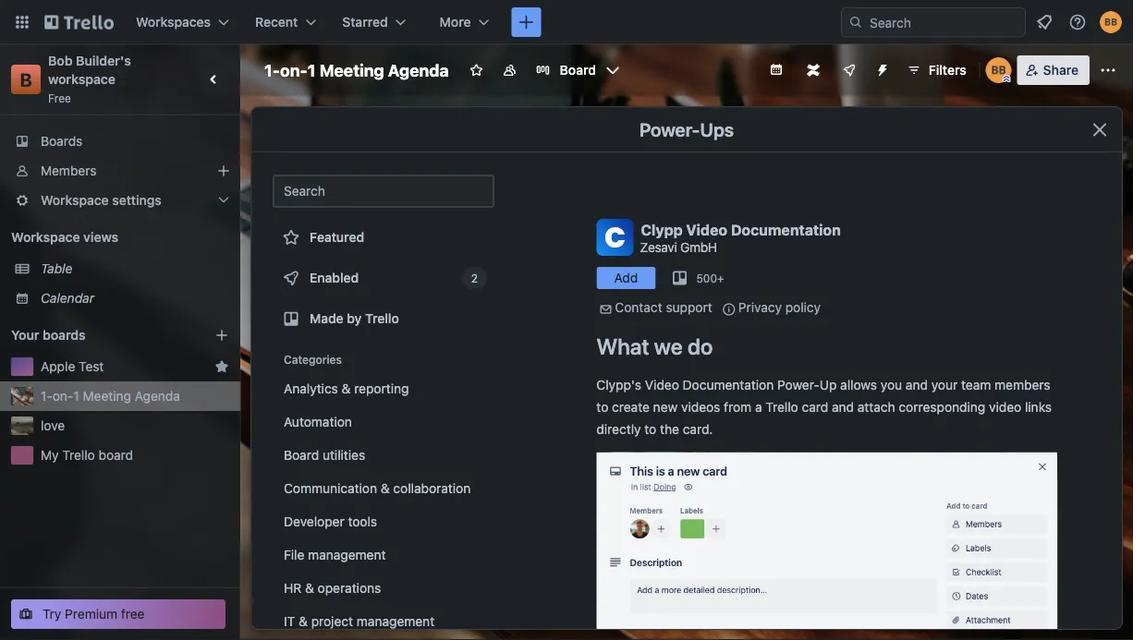 Task type: vqa. For each thing, say whether or not it's contained in the screenshot.
"Go To Market Strategy Template"
no



Task type: describe. For each thing, give the bounding box(es) containing it.
analytics
[[284, 381, 338, 397]]

share button
[[1018, 55, 1090, 85]]

meeting inside 1-on-1 meeting agenda link
[[83, 389, 131, 404]]

analytics & reporting link
[[273, 374, 495, 404]]

power ups image
[[842, 63, 857, 78]]

attach
[[858, 400, 896, 415]]

automation image
[[868, 55, 894, 81]]

2
[[471, 272, 478, 285]]

calendar power-up image
[[769, 62, 784, 77]]

more button
[[429, 7, 501, 37]]

made
[[310, 311, 344, 326]]

communication & collaboration link
[[273, 474, 495, 504]]

recent button
[[244, 7, 328, 37]]

the
[[660, 422, 680, 437]]

what
[[597, 334, 650, 360]]

project
[[311, 614, 353, 630]]

hr & operations link
[[273, 574, 495, 604]]

settings
[[112, 193, 162, 208]]

0 vertical spatial to
[[597, 400, 609, 415]]

1 horizontal spatial to
[[645, 422, 657, 437]]

back to home image
[[44, 7, 114, 37]]

we
[[654, 334, 683, 360]]

recent
[[255, 14, 298, 30]]

& for project
[[299, 614, 308, 630]]

corresponding
[[899, 400, 986, 415]]

+
[[717, 272, 724, 285]]

utilities
[[323, 448, 365, 463]]

collaboration
[[393, 481, 471, 496]]

1 vertical spatial 1-
[[41, 389, 53, 404]]

card.
[[683, 422, 713, 437]]

members link
[[0, 156, 240, 186]]

create
[[612, 400, 650, 415]]

love
[[41, 418, 65, 434]]

video for clypp
[[686, 221, 728, 239]]

trello inside made by trello 'link'
[[365, 311, 399, 326]]

communication
[[284, 481, 377, 496]]

1 inside text box
[[308, 60, 316, 80]]

1-on-1 meeting agenda inside 1-on-1 meeting agenda link
[[41, 389, 180, 404]]

power- inside clypp's video documentation power-up allows you and your team members to create new videos from a trello card and attach corresponding video links directly to the card.
[[778, 378, 820, 393]]

Search text field
[[273, 175, 495, 208]]

0 horizontal spatial and
[[832, 400, 854, 415]]

1-on-1 meeting agenda inside 1-on-1 meeting agenda text box
[[264, 60, 449, 80]]

new
[[653, 400, 678, 415]]

zesavi
[[640, 239, 677, 254]]

test
[[79, 359, 104, 374]]

workspace for workspace views
[[11, 230, 80, 245]]

bob builder's workspace link
[[48, 53, 134, 87]]

board utilities link
[[273, 441, 495, 471]]

& for collaboration
[[381, 481, 390, 496]]

categories
[[284, 353, 342, 366]]

my trello board link
[[41, 447, 229, 465]]

your boards with 4 items element
[[11, 325, 187, 347]]

1-on-1 meeting agenda link
[[41, 387, 229, 406]]

apple test
[[41, 359, 104, 374]]

Board name text field
[[255, 55, 458, 85]]

it
[[284, 614, 295, 630]]

boards
[[41, 134, 83, 149]]

directly
[[597, 422, 641, 437]]

apple
[[41, 359, 75, 374]]

Search field
[[864, 8, 1025, 36]]

clypp power-up image
[[597, 452, 1058, 641]]

open information menu image
[[1069, 13, 1087, 31]]

file management link
[[273, 541, 495, 570]]

support
[[666, 300, 713, 315]]

members
[[41, 163, 97, 178]]

do
[[688, 334, 713, 360]]

starred button
[[331, 7, 418, 37]]

table
[[41, 261, 73, 276]]

trello inside my trello board link
[[62, 448, 95, 463]]

privacy policy link
[[739, 300, 821, 315]]

made by trello link
[[273, 300, 495, 337]]

links
[[1025, 400, 1052, 415]]

create board or workspace image
[[517, 13, 536, 31]]

0 horizontal spatial power-
[[640, 118, 700, 140]]

automation link
[[273, 408, 495, 437]]

0 notifications image
[[1034, 11, 1056, 33]]

what we do
[[597, 334, 713, 360]]

management inside "link"
[[308, 548, 386, 563]]

try premium free
[[43, 607, 145, 622]]

clypp video documentation zesavi gmbh
[[640, 221, 841, 254]]

up
[[820, 378, 837, 393]]

b link
[[11, 65, 41, 94]]

1 vertical spatial bob builder (bobbuilder40) image
[[986, 57, 1012, 83]]

& for reporting
[[342, 381, 351, 397]]

documentation for clypp's
[[683, 378, 774, 393]]

your
[[932, 378, 958, 393]]

members
[[995, 378, 1051, 393]]

hr & operations
[[284, 581, 381, 596]]

trello inside clypp's video documentation power-up allows you and your team members to create new videos from a trello card and attach corresponding video links directly to the card.
[[766, 400, 799, 415]]

contact support
[[615, 300, 713, 315]]

calendar
[[41, 291, 94, 306]]

search image
[[849, 15, 864, 30]]

your
[[11, 328, 39, 343]]



Task type: locate. For each thing, give the bounding box(es) containing it.
board down primary element
[[560, 62, 596, 78]]

star or unstar board image
[[469, 63, 484, 78]]

more
[[440, 14, 471, 30]]

1 horizontal spatial video
[[686, 221, 728, 239]]

0 vertical spatial bob builder (bobbuilder40) image
[[1100, 11, 1122, 33]]

operations
[[318, 581, 381, 596]]

1 vertical spatial documentation
[[683, 378, 774, 393]]

love link
[[41, 417, 229, 435]]

video inside clypp video documentation zesavi gmbh
[[686, 221, 728, 239]]

on- inside text box
[[280, 60, 308, 80]]

show menu image
[[1099, 61, 1118, 80]]

1 vertical spatial power-
[[778, 378, 820, 393]]

table link
[[41, 260, 229, 278]]

workspace for workspace settings
[[41, 193, 109, 208]]

1 horizontal spatial 1-on-1 meeting agenda
[[264, 60, 449, 80]]

board
[[98, 448, 133, 463]]

0 horizontal spatial 1-
[[41, 389, 53, 404]]

workspace visible image
[[503, 63, 517, 78]]

0 vertical spatial documentation
[[731, 221, 841, 239]]

1- down recent
[[264, 60, 280, 80]]

file
[[284, 548, 305, 563]]

bob
[[48, 53, 73, 68]]

video for clypp's
[[645, 378, 679, 393]]

1 horizontal spatial on-
[[280, 60, 308, 80]]

apple test link
[[41, 358, 207, 376]]

board for board
[[560, 62, 596, 78]]

0 horizontal spatial video
[[645, 378, 679, 393]]

management
[[308, 548, 386, 563], [357, 614, 435, 630]]

sm image
[[720, 300, 739, 319]]

allows
[[841, 378, 877, 393]]

1 vertical spatial management
[[357, 614, 435, 630]]

it & project management
[[284, 614, 435, 630]]

1 vertical spatial 1-on-1 meeting agenda
[[41, 389, 180, 404]]

& right analytics
[[342, 381, 351, 397]]

agenda inside text box
[[388, 60, 449, 80]]

workspace settings button
[[0, 186, 240, 215]]

primary element
[[0, 0, 1133, 44]]

trello
[[365, 311, 399, 326], [766, 400, 799, 415], [62, 448, 95, 463]]

documentation up from
[[683, 378, 774, 393]]

1 vertical spatial trello
[[766, 400, 799, 415]]

1 vertical spatial video
[[645, 378, 679, 393]]

bob builder (bobbuilder40) image inside primary element
[[1100, 11, 1122, 33]]

0 vertical spatial 1
[[308, 60, 316, 80]]

&
[[342, 381, 351, 397], [381, 481, 390, 496], [305, 581, 314, 596], [299, 614, 308, 630]]

& inside 'link'
[[381, 481, 390, 496]]

developer tools
[[284, 515, 377, 530]]

board for board utilities
[[284, 448, 319, 463]]

1 vertical spatial board
[[284, 448, 319, 463]]

meeting down "test"
[[83, 389, 131, 404]]

1-
[[264, 60, 280, 80], [41, 389, 53, 404]]

video inside clypp's video documentation power-up allows you and your team members to create new videos from a trello card and attach corresponding video links directly to the card.
[[645, 378, 679, 393]]

bob builder's workspace free
[[48, 53, 134, 104]]

hr
[[284, 581, 302, 596]]

1 vertical spatial on-
[[53, 389, 73, 404]]

0 horizontal spatial to
[[597, 400, 609, 415]]

1 vertical spatial and
[[832, 400, 854, 415]]

1 vertical spatial meeting
[[83, 389, 131, 404]]

agenda
[[388, 60, 449, 80], [135, 389, 180, 404]]

1 horizontal spatial bob builder (bobbuilder40) image
[[1100, 11, 1122, 33]]

1 horizontal spatial 1-
[[264, 60, 280, 80]]

card
[[802, 400, 829, 415]]

my
[[41, 448, 59, 463]]

0 vertical spatial meeting
[[320, 60, 384, 80]]

& right it
[[299, 614, 308, 630]]

1 horizontal spatial meeting
[[320, 60, 384, 80]]

1 horizontal spatial and
[[906, 378, 928, 393]]

1 vertical spatial 1
[[73, 389, 79, 404]]

agenda up love link
[[135, 389, 180, 404]]

video up gmbh at right top
[[686, 221, 728, 239]]

1 horizontal spatial 1
[[308, 60, 316, 80]]

on- down recent dropdown button
[[280, 60, 308, 80]]

1 horizontal spatial power-
[[778, 378, 820, 393]]

0 vertical spatial on-
[[280, 60, 308, 80]]

1- inside text box
[[264, 60, 280, 80]]

meeting down starred at the top left of the page
[[320, 60, 384, 80]]

0 vertical spatial and
[[906, 378, 928, 393]]

0 vertical spatial 1-
[[264, 60, 280, 80]]

file management
[[284, 548, 386, 563]]

2 vertical spatial trello
[[62, 448, 95, 463]]

1 vertical spatial to
[[645, 422, 657, 437]]

1 vertical spatial workspace
[[11, 230, 80, 245]]

featured link
[[273, 219, 495, 256]]

0 vertical spatial trello
[[365, 311, 399, 326]]

1 down apple test
[[73, 389, 79, 404]]

& right hr
[[305, 581, 314, 596]]

gmbh
[[681, 239, 717, 254]]

on-
[[280, 60, 308, 80], [53, 389, 73, 404]]

to up "directly"
[[597, 400, 609, 415]]

0 vertical spatial management
[[308, 548, 386, 563]]

workspace
[[48, 72, 116, 87]]

workspace inside dropdown button
[[41, 193, 109, 208]]

free
[[121, 607, 145, 622]]

try premium free button
[[11, 600, 226, 630]]

0 horizontal spatial bob builder (bobbuilder40) image
[[986, 57, 1012, 83]]

featured
[[310, 230, 364, 245]]

0 horizontal spatial 1
[[73, 389, 79, 404]]

your boards
[[11, 328, 86, 343]]

1 down recent dropdown button
[[308, 60, 316, 80]]

documentation for clypp
[[731, 221, 841, 239]]

to left the 'the'
[[645, 422, 657, 437]]

board inside button
[[560, 62, 596, 78]]

trello right "my"
[[62, 448, 95, 463]]

filters button
[[901, 55, 972, 85]]

it & project management link
[[273, 607, 495, 637]]

to
[[597, 400, 609, 415], [645, 422, 657, 437]]

1 horizontal spatial board
[[560, 62, 596, 78]]

board utilities
[[284, 448, 365, 463]]

and down up
[[832, 400, 854, 415]]

1-on-1 meeting agenda down starred at the top left of the page
[[264, 60, 449, 80]]

1-on-1 meeting agenda down apple test link
[[41, 389, 180, 404]]

communication & collaboration
[[284, 481, 471, 496]]

team
[[962, 378, 991, 393]]

documentation up privacy policy
[[731, 221, 841, 239]]

agenda left star or unstar board icon
[[388, 60, 449, 80]]

policy
[[786, 300, 821, 315]]

0 vertical spatial power-
[[640, 118, 700, 140]]

privacy
[[739, 300, 782, 315]]

1 horizontal spatial agenda
[[388, 60, 449, 80]]

500
[[697, 272, 717, 285]]

workspaces button
[[125, 7, 240, 37]]

workspace settings
[[41, 193, 162, 208]]

0 horizontal spatial agenda
[[135, 389, 180, 404]]

board button
[[529, 55, 628, 85]]

videos
[[681, 400, 721, 415]]

0 vertical spatial 1-on-1 meeting agenda
[[264, 60, 449, 80]]

developer
[[284, 515, 345, 530]]

clypp's
[[597, 378, 642, 393]]

and right you
[[906, 378, 928, 393]]

video
[[989, 400, 1022, 415]]

privacy policy
[[739, 300, 821, 315]]

& for operations
[[305, 581, 314, 596]]

ups
[[700, 118, 734, 140]]

free
[[48, 92, 71, 104]]

0 horizontal spatial on-
[[53, 389, 73, 404]]

builder's
[[76, 53, 131, 68]]

add button
[[597, 267, 656, 289]]

power-ups
[[640, 118, 734, 140]]

bob builder (bobbuilder40) image
[[1100, 11, 1122, 33], [986, 57, 1012, 83]]

confluence icon image
[[807, 64, 820, 77]]

bob builder (bobbuilder40) image right filters on the right of page
[[986, 57, 1012, 83]]

2 horizontal spatial trello
[[766, 400, 799, 415]]

0 horizontal spatial board
[[284, 448, 319, 463]]

1 horizontal spatial trello
[[365, 311, 399, 326]]

workspace views
[[11, 230, 118, 245]]

1 vertical spatial agenda
[[135, 389, 180, 404]]

documentation inside clypp video documentation zesavi gmbh
[[731, 221, 841, 239]]

management down hr & operations link
[[357, 614, 435, 630]]

switch to… image
[[13, 13, 31, 31]]

add
[[614, 270, 638, 286]]

share
[[1044, 62, 1079, 78]]

bob builder (bobbuilder40) image right open information menu icon
[[1100, 11, 1122, 33]]

0 vertical spatial workspace
[[41, 193, 109, 208]]

0 vertical spatial board
[[560, 62, 596, 78]]

management up operations
[[308, 548, 386, 563]]

tools
[[348, 515, 377, 530]]

boards
[[43, 328, 86, 343]]

views
[[83, 230, 118, 245]]

add board image
[[214, 328, 229, 343]]

1- up love
[[41, 389, 53, 404]]

you
[[881, 378, 902, 393]]

automation
[[284, 415, 352, 430]]

developer tools link
[[273, 508, 495, 537]]

starred icon image
[[214, 360, 229, 374]]

0 horizontal spatial trello
[[62, 448, 95, 463]]

meeting inside 1-on-1 meeting agenda text box
[[320, 60, 384, 80]]

workspace up table
[[11, 230, 80, 245]]

trello right by
[[365, 311, 399, 326]]

enabled
[[310, 270, 359, 286]]

contact
[[615, 300, 663, 315]]

b
[[20, 68, 32, 90]]

from
[[724, 400, 752, 415]]

0 vertical spatial video
[[686, 221, 728, 239]]

board down 'automation'
[[284, 448, 319, 463]]

boards link
[[0, 127, 240, 156]]

0 horizontal spatial 1-on-1 meeting agenda
[[41, 389, 180, 404]]

starred
[[342, 14, 388, 30]]

workspace down the "members"
[[41, 193, 109, 208]]

video up new
[[645, 378, 679, 393]]

0 horizontal spatial meeting
[[83, 389, 131, 404]]

on- down apple
[[53, 389, 73, 404]]

this member is an admin of this board. image
[[1003, 75, 1011, 83]]

trello right a
[[766, 400, 799, 415]]

1-on-1 meeting agenda
[[264, 60, 449, 80], [41, 389, 180, 404]]

0 vertical spatial agenda
[[388, 60, 449, 80]]

workspaces
[[136, 14, 211, 30]]

workspace navigation collapse icon image
[[202, 67, 227, 92]]

sm image
[[597, 300, 615, 319]]

& down board utilities link
[[381, 481, 390, 496]]

documentation inside clypp's video documentation power-up allows you and your team members to create new videos from a trello card and attach corresponding video links directly to the card.
[[683, 378, 774, 393]]

board
[[560, 62, 596, 78], [284, 448, 319, 463]]

a
[[755, 400, 762, 415]]



